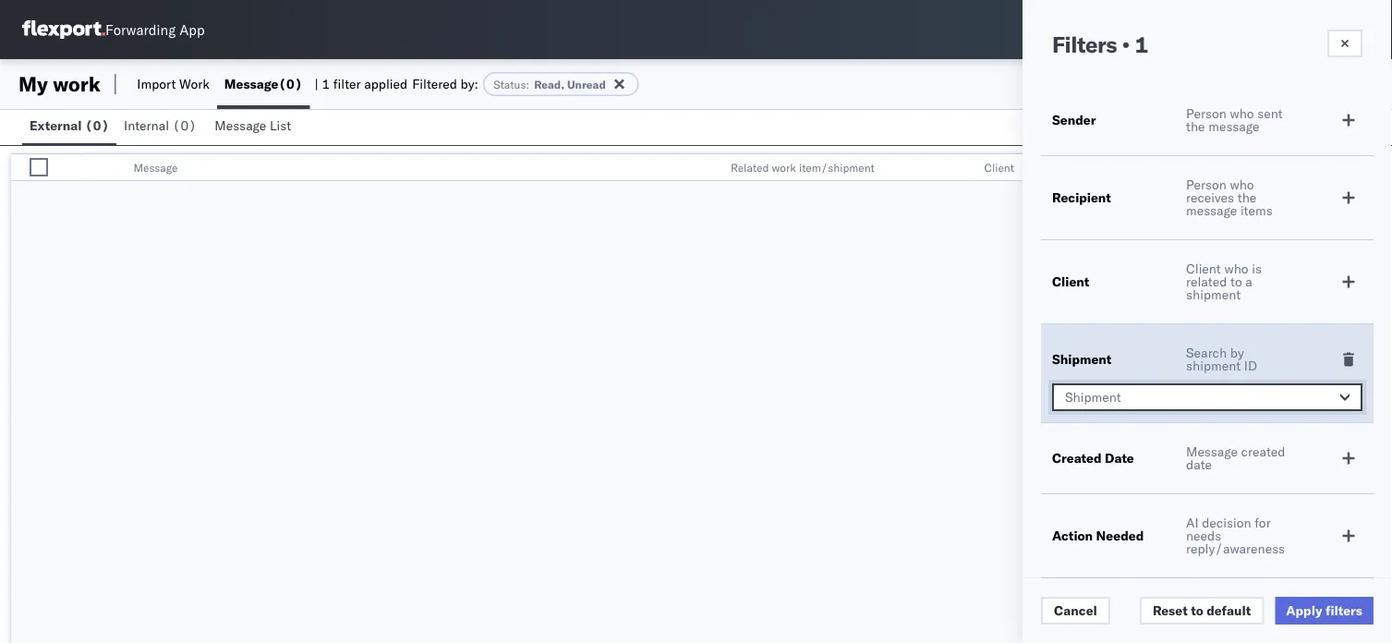 Task type: describe. For each thing, give the bounding box(es) containing it.
unread
[[567, 77, 606, 91]]

related
[[1187, 274, 1228, 290]]

message for message
[[133, 160, 178, 174]]

message for message (0)
[[224, 76, 279, 92]]

flexport. image
[[22, 20, 105, 39]]

resize handle column header for message
[[700, 154, 722, 182]]

•
[[1123, 31, 1130, 58]]

to inside client who is related to a shipment
[[1231, 274, 1243, 290]]

is
[[1253, 261, 1263, 277]]

internal
[[124, 117, 169, 134]]

related work item/shipment
[[731, 160, 875, 174]]

action needed
[[1053, 528, 1145, 544]]

resize handle column header for client
[[1207, 154, 1230, 182]]

external
[[30, 117, 82, 134]]

os button
[[1328, 8, 1371, 51]]

needed
[[1097, 528, 1145, 544]]

who for is
[[1225, 261, 1249, 277]]

client inside client who is related to a shipment
[[1187, 261, 1222, 277]]

resize handle column header for related work item/shipment
[[954, 154, 976, 182]]

(0) for message (0)
[[279, 76, 303, 92]]

recipient
[[1053, 189, 1112, 206]]

| 1 filter applied filtered by:
[[315, 76, 479, 92]]

decision
[[1203, 515, 1252, 531]]

needs
[[1187, 528, 1222, 544]]

cancel
[[1055, 603, 1098, 619]]

message for receives
[[1187, 202, 1238, 219]]

status
[[494, 77, 526, 91]]

apply filters
[[1287, 603, 1363, 619]]

filters • 1
[[1053, 31, 1149, 58]]

forwarding app
[[105, 21, 205, 38]]

apply
[[1287, 603, 1323, 619]]

shipment button
[[1053, 384, 1363, 411]]

by
[[1231, 345, 1245, 361]]

item/shipment
[[799, 160, 875, 174]]

1 horizontal spatial client
[[1053, 274, 1090, 290]]

who for receives
[[1231, 177, 1255, 193]]

0 vertical spatial shipment
[[1053, 351, 1112, 367]]

ai decision for needs reply/awareness
[[1187, 515, 1286, 557]]

filter
[[333, 76, 361, 92]]

id
[[1245, 358, 1258, 374]]

forwarding
[[105, 21, 176, 38]]

receives
[[1187, 189, 1235, 206]]

date
[[1187, 457, 1213, 473]]

reset to default button
[[1141, 597, 1265, 625]]

search
[[1187, 345, 1228, 361]]

who for sent
[[1231, 105, 1255, 122]]

my work
[[18, 71, 101, 97]]

items
[[1241, 202, 1273, 219]]

person who receives the message items
[[1187, 177, 1273, 219]]

message list button
[[207, 109, 302, 145]]

filters
[[1326, 603, 1363, 619]]

internal (0)
[[124, 117, 197, 134]]

cancel button
[[1042, 597, 1111, 625]]

(0) for external (0)
[[85, 117, 109, 134]]

to inside button
[[1192, 603, 1204, 619]]

0 horizontal spatial client
[[985, 160, 1015, 174]]



Task type: locate. For each thing, give the bounding box(es) containing it.
person for person who sent the message
[[1187, 105, 1227, 122]]

external (0)
[[30, 117, 109, 134]]

2 shipment from the top
[[1187, 358, 1241, 374]]

import work
[[137, 76, 210, 92]]

actions
[[1239, 160, 1277, 174]]

message (0)
[[224, 76, 303, 92]]

created
[[1242, 444, 1286, 460]]

1 shipment from the top
[[1187, 287, 1241, 303]]

work up external (0)
[[53, 71, 101, 97]]

filtered
[[412, 76, 457, 92]]

os
[[1341, 23, 1358, 37]]

import
[[137, 76, 176, 92]]

message created date
[[1187, 444, 1286, 473]]

person left sent
[[1187, 105, 1227, 122]]

0 vertical spatial shipment
[[1187, 287, 1241, 303]]

my
[[18, 71, 48, 97]]

the for person who receives the message items
[[1238, 189, 1257, 206]]

resize handle column header for actions
[[1360, 154, 1382, 182]]

who inside the person who sent the message
[[1231, 105, 1255, 122]]

work
[[179, 76, 210, 92]]

0 horizontal spatial 1
[[322, 76, 330, 92]]

client who is related to a shipment
[[1187, 261, 1263, 303]]

2 horizontal spatial (0)
[[279, 76, 303, 92]]

message for sent
[[1209, 118, 1260, 134]]

read,
[[534, 77, 565, 91]]

4 resize handle column header from the left
[[1207, 154, 1230, 182]]

0 horizontal spatial the
[[1187, 118, 1206, 134]]

1 vertical spatial message
[[1187, 202, 1238, 219]]

person for person who receives the message items
[[1187, 177, 1227, 193]]

2 resize handle column header from the left
[[700, 154, 722, 182]]

message for message list
[[215, 117, 266, 134]]

0 vertical spatial the
[[1187, 118, 1206, 134]]

internal (0) button
[[117, 109, 207, 145]]

import work button
[[130, 59, 217, 109]]

message up actions in the right top of the page
[[1209, 118, 1260, 134]]

1 vertical spatial the
[[1238, 189, 1257, 206]]

message inside the person who sent the message
[[1209, 118, 1260, 134]]

1 vertical spatial shipment
[[1187, 358, 1241, 374]]

1 vertical spatial who
[[1231, 177, 1255, 193]]

who left the is
[[1225, 261, 1249, 277]]

default
[[1207, 603, 1252, 619]]

shipment inside search by shipment id
[[1187, 358, 1241, 374]]

sent
[[1258, 105, 1284, 122]]

forwarding app link
[[22, 20, 205, 39]]

by:
[[461, 76, 479, 92]]

message inside the message created date
[[1187, 444, 1239, 460]]

0 vertical spatial who
[[1231, 105, 1255, 122]]

work for related
[[772, 160, 797, 174]]

2 vertical spatial who
[[1225, 261, 1249, 277]]

created
[[1053, 450, 1102, 466]]

the inside the person who sent the message
[[1187, 118, 1206, 134]]

work
[[53, 71, 101, 97], [772, 160, 797, 174]]

0 vertical spatial work
[[53, 71, 101, 97]]

5 resize handle column header from the left
[[1360, 154, 1382, 182]]

message
[[224, 76, 279, 92], [215, 117, 266, 134], [133, 160, 178, 174], [1187, 444, 1239, 460]]

person who sent the message
[[1187, 105, 1284, 134]]

(0) left |
[[279, 76, 303, 92]]

shipment
[[1187, 287, 1241, 303], [1187, 358, 1241, 374]]

None checkbox
[[30, 158, 48, 177]]

(0) inside button
[[173, 117, 197, 134]]

reset
[[1153, 603, 1188, 619]]

person inside the person who sent the message
[[1187, 105, 1227, 122]]

1 vertical spatial shipment
[[1066, 389, 1122, 405]]

work right "related"
[[772, 160, 797, 174]]

(0)
[[279, 76, 303, 92], [85, 117, 109, 134], [173, 117, 197, 134]]

message left 'created'
[[1187, 444, 1239, 460]]

person inside person who receives the message items
[[1187, 177, 1227, 193]]

message down internal (0) button
[[133, 160, 178, 174]]

reply/awareness
[[1187, 541, 1286, 557]]

shipment left 'a'
[[1187, 287, 1241, 303]]

3 resize handle column header from the left
[[954, 154, 976, 182]]

1 vertical spatial 1
[[322, 76, 330, 92]]

who inside client who is related to a shipment
[[1225, 261, 1249, 277]]

app
[[179, 21, 205, 38]]

|
[[315, 76, 319, 92]]

:
[[526, 77, 530, 91]]

shipment inside button
[[1066, 389, 1122, 405]]

sender
[[1053, 112, 1097, 128]]

date
[[1106, 450, 1135, 466]]

0 vertical spatial message
[[1209, 118, 1260, 134]]

message for message created date
[[1187, 444, 1239, 460]]

who
[[1231, 105, 1255, 122], [1231, 177, 1255, 193], [1225, 261, 1249, 277]]

list
[[270, 117, 291, 134]]

1 horizontal spatial (0)
[[173, 117, 197, 134]]

the down actions in the right top of the page
[[1238, 189, 1257, 206]]

client
[[985, 160, 1015, 174], [1187, 261, 1222, 277], [1053, 274, 1090, 290]]

person
[[1187, 105, 1227, 122], [1187, 177, 1227, 193]]

created date
[[1053, 450, 1135, 466]]

shipment
[[1053, 351, 1112, 367], [1066, 389, 1122, 405]]

Search Shipments (/) text field
[[1039, 16, 1217, 43]]

status : read, unread
[[494, 77, 606, 91]]

message inside button
[[215, 117, 266, 134]]

for
[[1255, 515, 1272, 531]]

1 person from the top
[[1187, 105, 1227, 122]]

message up message list
[[224, 76, 279, 92]]

1 right |
[[322, 76, 330, 92]]

to right the reset
[[1192, 603, 1204, 619]]

message
[[1209, 118, 1260, 134], [1187, 202, 1238, 219]]

the up receives at the top of the page
[[1187, 118, 1206, 134]]

0 horizontal spatial to
[[1192, 603, 1204, 619]]

ai
[[1187, 515, 1199, 531]]

search by shipment id
[[1187, 345, 1258, 374]]

external (0) button
[[22, 109, 117, 145]]

to
[[1231, 274, 1243, 290], [1192, 603, 1204, 619]]

1 horizontal spatial to
[[1231, 274, 1243, 290]]

0 vertical spatial person
[[1187, 105, 1227, 122]]

(0) for internal (0)
[[173, 117, 197, 134]]

work for my
[[53, 71, 101, 97]]

a
[[1246, 274, 1253, 290]]

(0) inside button
[[85, 117, 109, 134]]

1 vertical spatial person
[[1187, 177, 1227, 193]]

2 horizontal spatial client
[[1187, 261, 1222, 277]]

(0) right internal
[[173, 117, 197, 134]]

2 person from the top
[[1187, 177, 1227, 193]]

1 vertical spatial work
[[772, 160, 797, 174]]

1 right •
[[1135, 31, 1149, 58]]

1
[[1135, 31, 1149, 58], [322, 76, 330, 92]]

who left sent
[[1231, 105, 1255, 122]]

1 horizontal spatial the
[[1238, 189, 1257, 206]]

1 resize handle column header from the left
[[65, 154, 87, 182]]

apply filters button
[[1276, 597, 1374, 625]]

who inside person who receives the message items
[[1231, 177, 1255, 193]]

0 vertical spatial to
[[1231, 274, 1243, 290]]

(0) right external
[[85, 117, 109, 134]]

who down actions in the right top of the page
[[1231, 177, 1255, 193]]

1 horizontal spatial work
[[772, 160, 797, 174]]

action
[[1053, 528, 1094, 544]]

related
[[731, 160, 769, 174]]

0 vertical spatial 1
[[1135, 31, 1149, 58]]

reset to default
[[1153, 603, 1252, 619]]

message left items
[[1187, 202, 1238, 219]]

1 horizontal spatial 1
[[1135, 31, 1149, 58]]

message list
[[215, 117, 291, 134]]

the
[[1187, 118, 1206, 134], [1238, 189, 1257, 206]]

shipment up shipment button
[[1187, 358, 1241, 374]]

1 vertical spatial to
[[1192, 603, 1204, 619]]

message left list
[[215, 117, 266, 134]]

shipment inside client who is related to a shipment
[[1187, 287, 1241, 303]]

filters
[[1053, 31, 1118, 58]]

0 horizontal spatial (0)
[[85, 117, 109, 134]]

resize handle column header
[[65, 154, 87, 182], [700, 154, 722, 182], [954, 154, 976, 182], [1207, 154, 1230, 182], [1360, 154, 1382, 182]]

0 horizontal spatial work
[[53, 71, 101, 97]]

applied
[[364, 76, 408, 92]]

person down the person who sent the message
[[1187, 177, 1227, 193]]

to left 'a'
[[1231, 274, 1243, 290]]

the inside person who receives the message items
[[1238, 189, 1257, 206]]

the for person who sent the message
[[1187, 118, 1206, 134]]

message inside person who receives the message items
[[1187, 202, 1238, 219]]



Task type: vqa. For each thing, say whether or not it's contained in the screenshot.
Related "work"
yes



